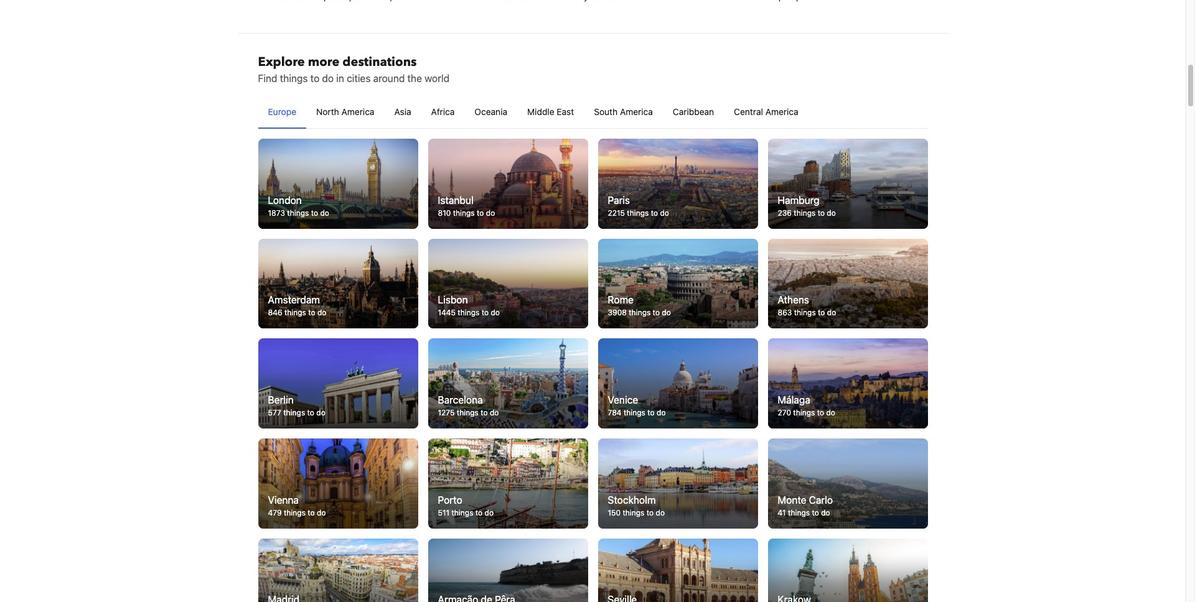 Task type: describe. For each thing, give the bounding box(es) containing it.
north america button
[[306, 96, 385, 128]]

north america
[[316, 107, 375, 117]]

asia button
[[385, 96, 421, 128]]

krakow image
[[768, 539, 928, 603]]

madrid image
[[258, 539, 418, 603]]

to for rome
[[653, 309, 660, 318]]

things for vienna
[[284, 509, 306, 518]]

venice image
[[598, 339, 758, 429]]

do for venice
[[657, 409, 666, 418]]

venice
[[608, 395, 638, 406]]

things for venice
[[624, 409, 646, 418]]

do for hamburg
[[827, 209, 836, 218]]

things for istanbul
[[453, 209, 475, 218]]

africa button
[[421, 96, 465, 128]]

europe
[[268, 107, 297, 117]]

do for istanbul
[[486, 209, 495, 218]]

amsterdam 846 things to do
[[268, 295, 327, 318]]

venice 784 things to do
[[608, 395, 666, 418]]

athens 863 things to do
[[778, 295, 837, 318]]

málaga 270 things to do
[[778, 395, 836, 418]]

porto image
[[428, 439, 588, 529]]

monte
[[778, 495, 807, 506]]

porto 511 things to do
[[438, 495, 494, 518]]

stockholm 150 things to do
[[608, 495, 665, 518]]

middle east button
[[518, 96, 584, 128]]

to inside explore more destinations find things to do in cities around the world
[[311, 73, 320, 84]]

do for stockholm
[[656, 509, 665, 518]]

south america
[[594, 107, 653, 117]]

236
[[778, 209, 792, 218]]

porto
[[438, 495, 463, 506]]

barcelona image
[[428, 339, 588, 429]]

vienna image
[[258, 439, 418, 529]]

monte carlo image
[[768, 439, 928, 529]]

vienna
[[268, 495, 299, 506]]

to for istanbul
[[477, 209, 484, 218]]

in
[[336, 73, 344, 84]]

istanbul image
[[428, 139, 588, 229]]

hamburg 236 things to do
[[778, 195, 836, 218]]

to for hamburg
[[818, 209, 825, 218]]

to for vienna
[[308, 509, 315, 518]]

central america
[[734, 107, 799, 117]]

3908
[[608, 309, 627, 318]]

do for barcelona
[[490, 409, 499, 418]]

america for south america
[[620, 107, 653, 117]]

amsterdam
[[268, 295, 320, 306]]

do for lisbon
[[491, 309, 500, 318]]

do for rome
[[662, 309, 671, 318]]

things for london
[[287, 209, 309, 218]]

do for amsterdam
[[318, 309, 327, 318]]

carlo
[[810, 495, 833, 506]]

london 1873 things to do
[[268, 195, 329, 218]]

monte carlo 41 things to do
[[778, 495, 833, 518]]

paris 2215 things to do
[[608, 195, 669, 218]]

things for stockholm
[[623, 509, 645, 518]]

athens
[[778, 295, 810, 306]]

barcelona
[[438, 395, 483, 406]]

find
[[258, 73, 277, 84]]

london
[[268, 195, 302, 206]]

oceania
[[475, 107, 508, 117]]

things for paris
[[627, 209, 649, 218]]

things for barcelona
[[457, 409, 479, 418]]

europe button
[[258, 96, 306, 128]]

middle east
[[528, 107, 574, 117]]

the
[[408, 73, 422, 84]]

berlin 577 things to do
[[268, 395, 326, 418]]

vienna 479 things to do
[[268, 495, 326, 518]]

to for barcelona
[[481, 409, 488, 418]]

846
[[268, 309, 282, 318]]

to for berlin
[[307, 409, 314, 418]]

more
[[308, 54, 340, 71]]

things for athens
[[795, 309, 816, 318]]

to for málaga
[[818, 409, 825, 418]]

do for berlin
[[317, 409, 326, 418]]

do for paris
[[660, 209, 669, 218]]

athens image
[[768, 239, 928, 329]]

america for north america
[[342, 107, 375, 117]]

do inside monte carlo 41 things to do
[[822, 509, 831, 518]]

explore more destinations find things to do in cities around the world
[[258, 54, 450, 84]]



Task type: locate. For each thing, give the bounding box(es) containing it.
to down more at the top left of the page
[[311, 73, 320, 84]]

things down lisbon
[[458, 309, 480, 318]]

things down 'venice'
[[624, 409, 646, 418]]

to inside venice 784 things to do
[[648, 409, 655, 418]]

things down london
[[287, 209, 309, 218]]

berlin
[[268, 395, 294, 406]]

do for porto
[[485, 509, 494, 518]]

east
[[557, 107, 574, 117]]

do inside lisbon 1445 things to do
[[491, 309, 500, 318]]

barcelona 1275 things to do
[[438, 395, 499, 418]]

479
[[268, 509, 282, 518]]

do for athens
[[828, 309, 837, 318]]

things down monte
[[789, 509, 810, 518]]

seville image
[[598, 539, 758, 603]]

to right the 810
[[477, 209, 484, 218]]

to for porto
[[476, 509, 483, 518]]

to for lisbon
[[482, 309, 489, 318]]

do inside istanbul 810 things to do
[[486, 209, 495, 218]]

577
[[268, 409, 281, 418]]

do inside hamburg 236 things to do
[[827, 209, 836, 218]]

south
[[594, 107, 618, 117]]

to right 784
[[648, 409, 655, 418]]

1 america from the left
[[342, 107, 375, 117]]

istanbul 810 things to do
[[438, 195, 495, 218]]

america right the north
[[342, 107, 375, 117]]

to inside athens 863 things to do
[[818, 309, 826, 318]]

to down barcelona
[[481, 409, 488, 418]]

things inside porto 511 things to do
[[452, 509, 474, 518]]

to right 2215
[[651, 209, 658, 218]]

things down stockholm
[[623, 509, 645, 518]]

lisbon 1445 things to do
[[438, 295, 500, 318]]

to right the 1873
[[311, 209, 318, 218]]

central
[[734, 107, 764, 117]]

do inside 'vienna 479 things to do'
[[317, 509, 326, 518]]

to inside porto 511 things to do
[[476, 509, 483, 518]]

hamburg
[[778, 195, 820, 206]]

do right 577
[[317, 409, 326, 418]]

2215
[[608, 209, 625, 218]]

amsterdam image
[[258, 239, 418, 329]]

to for paris
[[651, 209, 658, 218]]

2 america from the left
[[620, 107, 653, 117]]

do inside málaga 270 things to do
[[827, 409, 836, 418]]

things for berlin
[[284, 409, 305, 418]]

do right the 1873
[[320, 209, 329, 218]]

tab list containing europe
[[258, 96, 928, 130]]

stockholm image
[[598, 439, 758, 529]]

do right 1275
[[490, 409, 499, 418]]

to down amsterdam
[[308, 309, 316, 318]]

london image
[[258, 139, 418, 229]]

2 horizontal spatial america
[[766, 107, 799, 117]]

do inside athens 863 things to do
[[828, 309, 837, 318]]

to right 577
[[307, 409, 314, 418]]

stockholm
[[608, 495, 656, 506]]

do for málaga
[[827, 409, 836, 418]]

istanbul
[[438, 195, 474, 206]]

málaga
[[778, 395, 811, 406]]

150
[[608, 509, 621, 518]]

1275
[[438, 409, 455, 418]]

to right 3908
[[653, 309, 660, 318]]

things inside istanbul 810 things to do
[[453, 209, 475, 218]]

rome
[[608, 295, 634, 306]]

do right 479
[[317, 509, 326, 518]]

things inside explore more destinations find things to do in cities around the world
[[280, 73, 308, 84]]

270
[[778, 409, 792, 418]]

to for amsterdam
[[308, 309, 316, 318]]

do inside barcelona 1275 things to do
[[490, 409, 499, 418]]

paris image
[[598, 139, 758, 229]]

central america button
[[724, 96, 809, 128]]

rome image
[[598, 239, 758, 329]]

do left in
[[322, 73, 334, 84]]

do down stockholm
[[656, 509, 665, 518]]

to inside istanbul 810 things to do
[[477, 209, 484, 218]]

do right "511"
[[485, 509, 494, 518]]

1445
[[438, 309, 456, 318]]

berlin image
[[258, 339, 418, 429]]

1 horizontal spatial america
[[620, 107, 653, 117]]

784
[[608, 409, 622, 418]]

america right south
[[620, 107, 653, 117]]

to
[[311, 73, 320, 84], [311, 209, 318, 218], [477, 209, 484, 218], [651, 209, 658, 218], [818, 209, 825, 218], [308, 309, 316, 318], [482, 309, 489, 318], [653, 309, 660, 318], [818, 309, 826, 318], [307, 409, 314, 418], [481, 409, 488, 418], [648, 409, 655, 418], [818, 409, 825, 418], [308, 509, 315, 518], [476, 509, 483, 518], [647, 509, 654, 518], [812, 509, 819, 518]]

to inside lisbon 1445 things to do
[[482, 309, 489, 318]]

explore
[[258, 54, 305, 71]]

things down porto
[[452, 509, 474, 518]]

things down málaga
[[794, 409, 815, 418]]

things right 2215
[[627, 209, 649, 218]]

things down the vienna
[[284, 509, 306, 518]]

things inside athens 863 things to do
[[795, 309, 816, 318]]

things inside barcelona 1275 things to do
[[457, 409, 479, 418]]

caribbean
[[673, 107, 714, 117]]

things inside rome 3908 things to do
[[629, 309, 651, 318]]

things inside london 1873 things to do
[[287, 209, 309, 218]]

things for rome
[[629, 309, 651, 318]]

do right 2215
[[660, 209, 669, 218]]

to for stockholm
[[647, 509, 654, 518]]

to inside london 1873 things to do
[[311, 209, 318, 218]]

do right 3908
[[662, 309, 671, 318]]

lisbon
[[438, 295, 468, 306]]

things inside venice 784 things to do
[[624, 409, 646, 418]]

to inside the amsterdam 846 things to do
[[308, 309, 316, 318]]

do inside porto 511 things to do
[[485, 509, 494, 518]]

things inside paris 2215 things to do
[[627, 209, 649, 218]]

rome 3908 things to do
[[608, 295, 671, 318]]

things for porto
[[452, 509, 474, 518]]

to right 479
[[308, 509, 315, 518]]

things for málaga
[[794, 409, 815, 418]]

to for athens
[[818, 309, 826, 318]]

things inside berlin 577 things to do
[[284, 409, 305, 418]]

tab list
[[258, 96, 928, 130]]

511
[[438, 509, 450, 518]]

to right "270"
[[818, 409, 825, 418]]

do inside london 1873 things to do
[[320, 209, 329, 218]]

to down stockholm
[[647, 509, 654, 518]]

to inside rome 3908 things to do
[[653, 309, 660, 318]]

do for london
[[320, 209, 329, 218]]

africa
[[431, 107, 455, 117]]

to inside 'vienna 479 things to do'
[[308, 509, 315, 518]]

810
[[438, 209, 451, 218]]

things for hamburg
[[794, 209, 816, 218]]

0 horizontal spatial america
[[342, 107, 375, 117]]

to inside barcelona 1275 things to do
[[481, 409, 488, 418]]

do inside venice 784 things to do
[[657, 409, 666, 418]]

things down amsterdam
[[285, 309, 306, 318]]

things inside monte carlo 41 things to do
[[789, 509, 810, 518]]

hamburg image
[[768, 139, 928, 229]]

oceania button
[[465, 96, 518, 128]]

things inside lisbon 1445 things to do
[[458, 309, 480, 318]]

to inside berlin 577 things to do
[[307, 409, 314, 418]]

destinations
[[343, 54, 417, 71]]

things inside hamburg 236 things to do
[[794, 209, 816, 218]]

things down the istanbul
[[453, 209, 475, 218]]

41
[[778, 509, 786, 518]]

to right 1445
[[482, 309, 489, 318]]

do inside paris 2215 things to do
[[660, 209, 669, 218]]

around
[[373, 73, 405, 84]]

south america button
[[584, 96, 663, 128]]

to right "511"
[[476, 509, 483, 518]]

things inside málaga 270 things to do
[[794, 409, 815, 418]]

things down the athens
[[795, 309, 816, 318]]

world
[[425, 73, 450, 84]]

do right the 810
[[486, 209, 495, 218]]

1873
[[268, 209, 285, 218]]

3 america from the left
[[766, 107, 799, 117]]

to down "hamburg"
[[818, 209, 825, 218]]

do right 784
[[657, 409, 666, 418]]

lisbon image
[[428, 239, 588, 329]]

things down barcelona
[[457, 409, 479, 418]]

do
[[322, 73, 334, 84], [320, 209, 329, 218], [486, 209, 495, 218], [660, 209, 669, 218], [827, 209, 836, 218], [318, 309, 327, 318], [491, 309, 500, 318], [662, 309, 671, 318], [828, 309, 837, 318], [317, 409, 326, 418], [490, 409, 499, 418], [657, 409, 666, 418], [827, 409, 836, 418], [317, 509, 326, 518], [485, 509, 494, 518], [656, 509, 665, 518], [822, 509, 831, 518]]

863
[[778, 309, 792, 318]]

america
[[342, 107, 375, 117], [620, 107, 653, 117], [766, 107, 799, 117]]

things inside 'vienna 479 things to do'
[[284, 509, 306, 518]]

do inside rome 3908 things to do
[[662, 309, 671, 318]]

do right 863
[[828, 309, 837, 318]]

do inside stockholm 150 things to do
[[656, 509, 665, 518]]

paris
[[608, 195, 630, 206]]

to inside hamburg 236 things to do
[[818, 209, 825, 218]]

america for central america
[[766, 107, 799, 117]]

do down carlo
[[822, 509, 831, 518]]

málaga image
[[768, 339, 928, 429]]

to down carlo
[[812, 509, 819, 518]]

do right 1445
[[491, 309, 500, 318]]

things
[[280, 73, 308, 84], [287, 209, 309, 218], [453, 209, 475, 218], [627, 209, 649, 218], [794, 209, 816, 218], [285, 309, 306, 318], [458, 309, 480, 318], [629, 309, 651, 318], [795, 309, 816, 318], [284, 409, 305, 418], [457, 409, 479, 418], [624, 409, 646, 418], [794, 409, 815, 418], [284, 509, 306, 518], [452, 509, 474, 518], [623, 509, 645, 518], [789, 509, 810, 518]]

things right 3908
[[629, 309, 651, 318]]

to inside stockholm 150 things to do
[[647, 509, 654, 518]]

things inside stockholm 150 things to do
[[623, 509, 645, 518]]

america right central
[[766, 107, 799, 117]]

armação de pêra image
[[428, 539, 588, 603]]

caribbean button
[[663, 96, 724, 128]]

asia
[[395, 107, 411, 117]]

to inside paris 2215 things to do
[[651, 209, 658, 218]]

to for venice
[[648, 409, 655, 418]]

middle
[[528, 107, 555, 117]]

things down berlin
[[284, 409, 305, 418]]

to inside málaga 270 things to do
[[818, 409, 825, 418]]

do inside berlin 577 things to do
[[317, 409, 326, 418]]

things inside the amsterdam 846 things to do
[[285, 309, 306, 318]]

do right "270"
[[827, 409, 836, 418]]

to for london
[[311, 209, 318, 218]]

do right 236
[[827, 209, 836, 218]]

do down amsterdam
[[318, 309, 327, 318]]

things down explore
[[280, 73, 308, 84]]

things for amsterdam
[[285, 309, 306, 318]]

to inside monte carlo 41 things to do
[[812, 509, 819, 518]]

things down "hamburg"
[[794, 209, 816, 218]]

to right 863
[[818, 309, 826, 318]]

cities
[[347, 73, 371, 84]]

do inside the amsterdam 846 things to do
[[318, 309, 327, 318]]

things for lisbon
[[458, 309, 480, 318]]

do for vienna
[[317, 509, 326, 518]]

north
[[316, 107, 339, 117]]

do inside explore more destinations find things to do in cities around the world
[[322, 73, 334, 84]]



Task type: vqa. For each thing, say whether or not it's contained in the screenshot.


